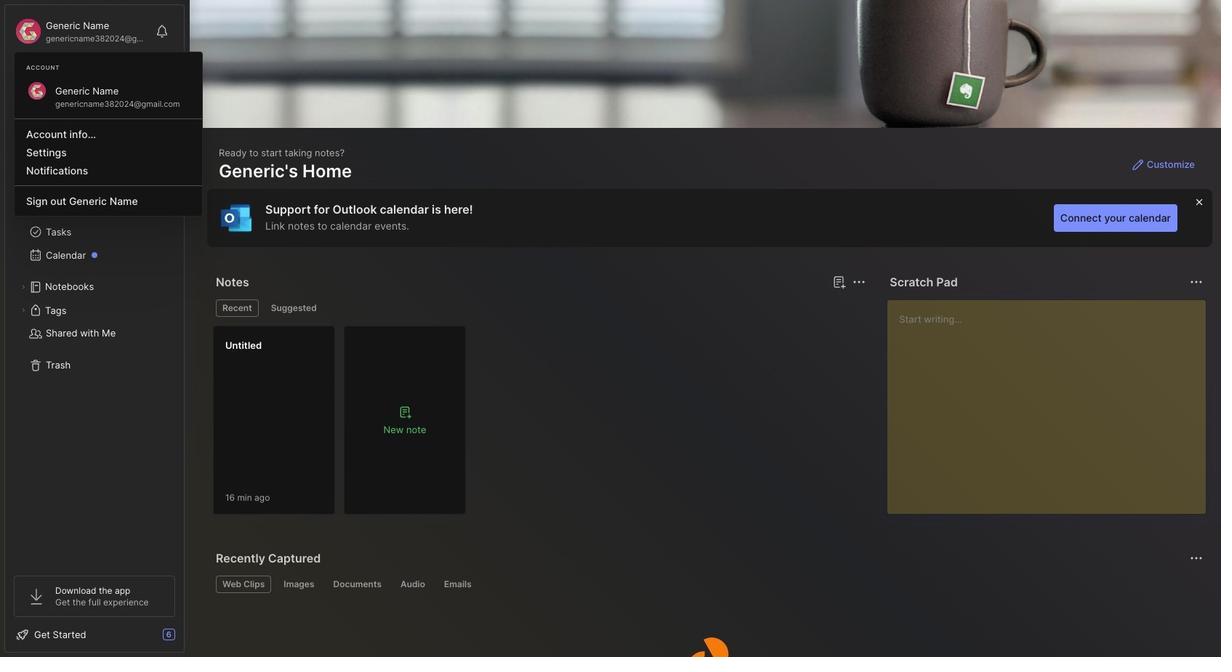 Task type: locate. For each thing, give the bounding box(es) containing it.
tree inside "main" element
[[5, 142, 184, 563]]

1 horizontal spatial more actions image
[[1188, 273, 1206, 291]]

More actions field
[[850, 272, 870, 292], [1187, 272, 1207, 292], [1187, 548, 1207, 569]]

0 vertical spatial tab list
[[216, 300, 864, 317]]

row group
[[213, 326, 475, 524]]

more actions image
[[1188, 550, 1206, 567]]

1 more actions image from the left
[[851, 273, 869, 291]]

Account field
[[14, 17, 148, 46]]

tab list
[[216, 300, 864, 317], [216, 576, 1201, 593]]

1 vertical spatial tab list
[[216, 576, 1201, 593]]

more actions image
[[851, 273, 869, 291], [1188, 273, 1206, 291]]

0 horizontal spatial more actions image
[[851, 273, 869, 291]]

None search field
[[40, 72, 162, 89]]

tab
[[216, 300, 259, 317], [265, 300, 323, 317], [216, 576, 271, 593], [277, 576, 321, 593], [327, 576, 388, 593], [394, 576, 432, 593], [438, 576, 478, 593]]

main element
[[0, 0, 189, 657]]

tree
[[5, 142, 184, 563]]

Search text field
[[40, 74, 162, 88]]



Task type: describe. For each thing, give the bounding box(es) containing it.
1 tab list from the top
[[216, 300, 864, 317]]

expand tags image
[[19, 306, 28, 315]]

Help and Learning task checklist field
[[5, 623, 184, 647]]

click to collapse image
[[184, 631, 195, 648]]

2 tab list from the top
[[216, 576, 1201, 593]]

Start writing… text field
[[900, 300, 1206, 503]]

expand notebooks image
[[19, 283, 28, 292]]

none search field inside "main" element
[[40, 72, 162, 89]]

2 more actions image from the left
[[1188, 273, 1206, 291]]

dropdown list menu
[[15, 113, 202, 210]]



Task type: vqa. For each thing, say whether or not it's contained in the screenshot.
note editor text box
no



